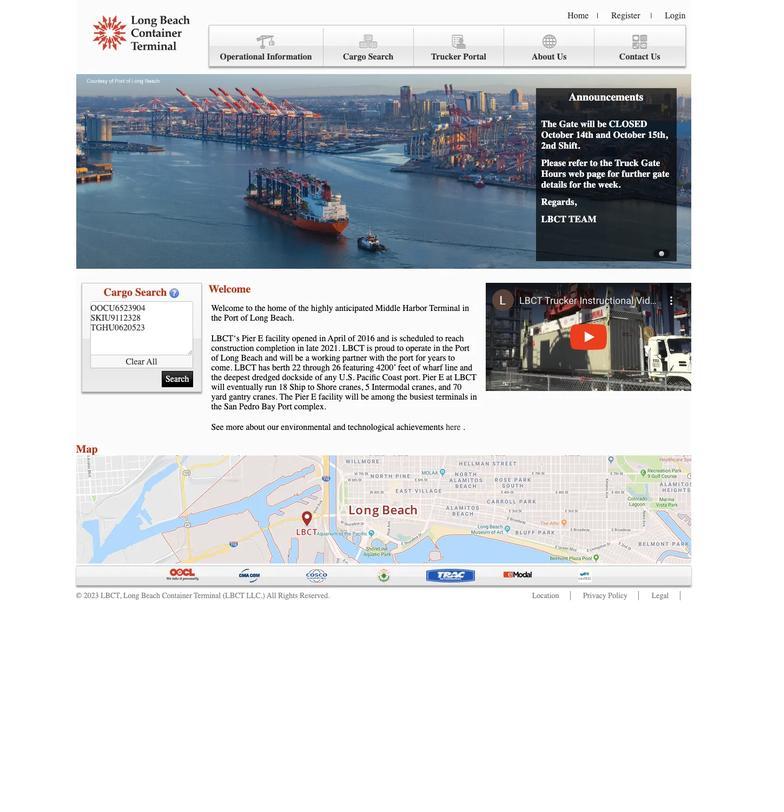 Task type: locate. For each thing, give the bounding box(es) containing it.
facility down beach. on the left top of page
[[265, 334, 290, 344]]

will down announcements
[[581, 119, 595, 129]]

1 horizontal spatial october
[[613, 129, 646, 140]]

1 horizontal spatial cranes,
[[412, 383, 436, 392]]

0 vertical spatial the
[[541, 119, 557, 129]]

is left proud
[[367, 344, 373, 353]]

2 vertical spatial e
[[311, 392, 316, 402]]

trucker portal
[[431, 52, 486, 62]]

reserved.
[[300, 591, 330, 601]]

1 us from the left
[[557, 52, 567, 62]]

0 horizontal spatial facility
[[265, 334, 290, 344]]

all right clear
[[146, 357, 157, 367]]

will left 5
[[345, 392, 359, 402]]

1 vertical spatial cargo
[[104, 286, 133, 299]]

1 vertical spatial all
[[267, 591, 276, 601]]

pier down dockside
[[295, 392, 309, 402]]

to left home
[[246, 304, 253, 313]]

(lbct
[[223, 591, 245, 601]]

pier right port.
[[423, 373, 437, 383]]

0 vertical spatial e
[[258, 334, 263, 344]]

terminal left (lbct
[[194, 591, 221, 601]]

port up the line
[[455, 344, 470, 353]]

e up has on the left of page
[[258, 334, 263, 344]]

long right lbct,
[[123, 591, 139, 601]]

gate inside please refer to the truck gate hours web page for further gate details for the week.
[[641, 157, 660, 168]]

0 vertical spatial be
[[597, 119, 607, 129]]

2 horizontal spatial be
[[597, 119, 607, 129]]

1 horizontal spatial long
[[221, 353, 239, 363]]

the left port
[[387, 353, 397, 363]]

coast
[[382, 373, 402, 383]]

us for about us
[[557, 52, 567, 62]]

0 vertical spatial cargo
[[343, 52, 366, 62]]

2 horizontal spatial port
[[455, 344, 470, 353]]

0 vertical spatial welcome
[[209, 283, 251, 295]]

1 vertical spatial facility
[[319, 392, 343, 402]]

facility down any
[[319, 392, 343, 402]]

closed
[[609, 119, 647, 129]]

please refer to the truck gate hours web page for further gate details for the week.
[[541, 157, 670, 190]]

the left truck
[[600, 157, 613, 168]]

has
[[259, 363, 270, 373]]

pacific
[[357, 373, 380, 383]]

1 vertical spatial be
[[295, 353, 303, 363]]

cranes, left 5
[[339, 383, 363, 392]]

beach left container
[[141, 591, 160, 601]]

1 horizontal spatial be
[[361, 392, 369, 402]]

of up construction
[[241, 313, 248, 323]]

to right years
[[448, 353, 455, 363]]

for right details
[[570, 179, 581, 190]]

| left login link
[[651, 11, 652, 21]]

0 horizontal spatial gate
[[559, 119, 578, 129]]

e left at
[[439, 373, 444, 383]]

0 horizontal spatial e
[[258, 334, 263, 344]]

2 horizontal spatial e
[[439, 373, 444, 383]]

1 horizontal spatial e
[[311, 392, 316, 402]]

operational information
[[220, 52, 312, 62]]

location link
[[532, 591, 559, 601]]

0 vertical spatial cargo search
[[343, 52, 394, 62]]

14th and
[[576, 129, 611, 140]]

llc.)
[[246, 591, 265, 601]]

0 vertical spatial beach
[[241, 353, 263, 363]]

san
[[224, 402, 237, 412]]

long inside lbct's pier e facility opened in april of 2016 and is scheduled to reach construction completion in late 2021.  lbct is proud to operate in the port of long beach and will be a working partner with the port for years to come.  lbct has berth 22 through 26 featuring 4200' feet of wharf line and the deepest dredged dockside of any u.s. pacific coast port. pier e at lbct will eventually run 18 ship to shore cranes, 5 intermodal cranes, and 70 yard gantry cranes. the pier e facility will be among the busiest terminals in the san pedro bay port complex.
[[221, 353, 239, 363]]

be left a
[[295, 353, 303, 363]]

all inside button
[[146, 357, 157, 367]]

see more about our environmental and technological achievements here .
[[211, 423, 465, 432]]

0 vertical spatial long
[[250, 313, 268, 323]]

2 vertical spatial be
[[361, 392, 369, 402]]

.
[[463, 423, 465, 432]]

1 vertical spatial pier
[[423, 373, 437, 383]]

1 | from the left
[[597, 11, 599, 21]]

beach up dredged at the left top
[[241, 353, 263, 363]]

is left scheduled
[[392, 334, 397, 344]]

0 vertical spatial all
[[146, 357, 157, 367]]

to left reach
[[436, 334, 443, 344]]

is
[[392, 334, 397, 344], [367, 344, 373, 353]]

to right the refer
[[590, 157, 598, 168]]

0 vertical spatial port
[[224, 313, 238, 323]]

contact
[[620, 52, 649, 62]]

announcements
[[569, 91, 644, 103]]

© 2023 lbct, long beach container terminal (lbct llc.) all rights reserved.
[[76, 591, 330, 601]]

0 horizontal spatial us
[[557, 52, 567, 62]]

be left among
[[361, 392, 369, 402]]

welcome inside welcome to the home of the highly anticipated middle harbor terminal in the port of long beach.
[[211, 304, 244, 313]]

through
[[303, 363, 330, 373]]

long inside welcome to the home of the highly anticipated middle harbor terminal in the port of long beach.
[[250, 313, 268, 323]]

0 horizontal spatial cranes,
[[339, 383, 363, 392]]

4200'
[[376, 363, 396, 373]]

terminal right the harbor
[[429, 304, 460, 313]]

1 horizontal spatial all
[[267, 591, 276, 601]]

0 horizontal spatial terminal
[[194, 591, 221, 601]]

for right page
[[608, 168, 620, 179]]

gate right truck
[[641, 157, 660, 168]]

e left shore
[[311, 392, 316, 402]]

run
[[265, 383, 277, 392]]

0 vertical spatial terminal
[[429, 304, 460, 313]]

cranes, down wharf
[[412, 383, 436, 392]]

26
[[332, 363, 341, 373]]

pier
[[242, 334, 256, 344], [423, 373, 437, 383], [295, 392, 309, 402]]

yard
[[211, 392, 227, 402]]

0 vertical spatial gate
[[559, 119, 578, 129]]

2 vertical spatial port
[[278, 402, 292, 412]]

1 horizontal spatial facility
[[319, 392, 343, 402]]

2 vertical spatial pier
[[295, 392, 309, 402]]

construction
[[211, 344, 254, 353]]

long left beach. on the left top of page
[[250, 313, 268, 323]]

october up the please
[[541, 129, 574, 140]]

0 vertical spatial facility
[[265, 334, 290, 344]]

be left closed
[[597, 119, 607, 129]]

2 horizontal spatial long
[[250, 313, 268, 323]]

1 horizontal spatial us
[[651, 52, 661, 62]]

in
[[463, 304, 469, 313], [319, 334, 326, 344], [297, 344, 304, 353], [434, 344, 440, 353], [470, 392, 477, 402]]

environmental
[[281, 423, 331, 432]]

and
[[377, 334, 389, 344], [265, 353, 277, 363], [460, 363, 473, 373], [439, 383, 451, 392], [333, 423, 346, 432]]

us for contact us
[[651, 52, 661, 62]]

1 horizontal spatial |
[[651, 11, 652, 21]]

of right home
[[289, 304, 296, 313]]

the right run
[[279, 392, 293, 402]]

in up reach
[[463, 304, 469, 313]]

0 horizontal spatial be
[[295, 353, 303, 363]]

2 us from the left
[[651, 52, 661, 62]]

ship
[[290, 383, 306, 392]]

1 horizontal spatial search
[[368, 52, 394, 62]]

2023
[[84, 591, 99, 601]]

cranes.
[[253, 392, 277, 402]]

further
[[622, 168, 651, 179]]

0 horizontal spatial |
[[597, 11, 599, 21]]

wharf
[[423, 363, 443, 373]]

1 horizontal spatial the
[[541, 119, 557, 129]]

1 horizontal spatial cargo search
[[343, 52, 394, 62]]

us right contact at the top right
[[651, 52, 661, 62]]

shift.
[[559, 140, 580, 151]]

for inside lbct's pier e facility opened in april of 2016 and is scheduled to reach construction completion in late 2021.  lbct is proud to operate in the port of long beach and will be a working partner with the port for years to come.  lbct has berth 22 through 26 featuring 4200' feet of wharf line and the deepest dredged dockside of any u.s. pacific coast port. pier e at lbct will eventually run 18 ship to shore cranes, 5 intermodal cranes, and 70 yard gantry cranes. the pier e facility will be among the busiest terminals in the san pedro bay port complex.
[[416, 353, 426, 363]]

years
[[428, 353, 446, 363]]

reach
[[445, 334, 464, 344]]

1 horizontal spatial beach
[[241, 353, 263, 363]]

1 vertical spatial the
[[279, 392, 293, 402]]

cranes,
[[339, 383, 363, 392], [412, 383, 436, 392]]

operate
[[406, 344, 431, 353]]

page
[[587, 168, 606, 179]]

0 horizontal spatial search
[[135, 286, 167, 299]]

register link
[[612, 11, 640, 21]]

0 horizontal spatial the
[[279, 392, 293, 402]]

beach inside lbct's pier e facility opened in april of 2016 and is scheduled to reach construction completion in late 2021.  lbct is proud to operate in the port of long beach and will be a working partner with the port for years to come.  lbct has berth 22 through 26 featuring 4200' feet of wharf line and the deepest dredged dockside of any u.s. pacific coast port. pier e at lbct will eventually run 18 ship to shore cranes, 5 intermodal cranes, and 70 yard gantry cranes. the pier e facility will be among the busiest terminals in the san pedro bay port complex.
[[241, 353, 263, 363]]

for right port
[[416, 353, 426, 363]]

|
[[597, 11, 599, 21], [651, 11, 652, 21]]

0 horizontal spatial beach
[[141, 591, 160, 601]]

rights
[[278, 591, 298, 601]]

1 vertical spatial gate
[[641, 157, 660, 168]]

be inside the gate will be closed october 14th and october 15th, 2nd shift.
[[597, 119, 607, 129]]

18
[[279, 383, 288, 392]]

us
[[557, 52, 567, 62], [651, 52, 661, 62]]

lbct,
[[101, 591, 121, 601]]

menu bar
[[209, 25, 686, 67]]

feet
[[398, 363, 411, 373]]

0 horizontal spatial is
[[367, 344, 373, 353]]

0 horizontal spatial long
[[123, 591, 139, 601]]

lbct right at
[[455, 373, 477, 383]]

technological
[[348, 423, 395, 432]]

2 vertical spatial long
[[123, 591, 139, 601]]

the up the line
[[442, 344, 453, 353]]

gate up shift.
[[559, 119, 578, 129]]

october up truck
[[613, 129, 646, 140]]

port.
[[404, 373, 420, 383]]

the gate will be closed october 14th and october 15th, 2nd shift.
[[541, 119, 668, 151]]

e
[[258, 334, 263, 344], [439, 373, 444, 383], [311, 392, 316, 402]]

port
[[224, 313, 238, 323], [455, 344, 470, 353], [278, 402, 292, 412]]

and left "70"
[[439, 383, 451, 392]]

0 horizontal spatial cargo search
[[104, 286, 167, 299]]

1 horizontal spatial port
[[278, 402, 292, 412]]

information
[[267, 52, 312, 62]]

1 horizontal spatial terminal
[[429, 304, 460, 313]]

all
[[146, 357, 157, 367], [267, 591, 276, 601]]

the left home
[[255, 304, 265, 313]]

0 horizontal spatial pier
[[242, 334, 256, 344]]

1 vertical spatial long
[[221, 353, 239, 363]]

about
[[532, 52, 555, 62]]

to inside welcome to the home of the highly anticipated middle harbor terminal in the port of long beach.
[[246, 304, 253, 313]]

to right proud
[[397, 344, 404, 353]]

1 horizontal spatial for
[[570, 179, 581, 190]]

refer
[[569, 157, 588, 168]]

None submit
[[162, 371, 193, 387]]

in right operate
[[434, 344, 440, 353]]

0 horizontal spatial for
[[416, 353, 426, 363]]

1 vertical spatial search
[[135, 286, 167, 299]]

more
[[226, 423, 244, 432]]

all right llc.)
[[267, 591, 276, 601]]

bay
[[262, 402, 276, 412]]

us right about
[[557, 52, 567, 62]]

port up lbct's at left top
[[224, 313, 238, 323]]

port right bay
[[278, 402, 292, 412]]

pier right lbct's at left top
[[242, 334, 256, 344]]

will inside the gate will be closed october 14th and october 15th, 2nd shift.
[[581, 119, 595, 129]]

lbct's
[[211, 334, 240, 344]]

contact us link
[[595, 28, 685, 66]]

lbct team
[[541, 214, 597, 225]]

beach
[[241, 353, 263, 363], [141, 591, 160, 601]]

long down lbct's at left top
[[221, 353, 239, 363]]

2 cranes, from the left
[[412, 383, 436, 392]]

beach.
[[270, 313, 294, 323]]

0 vertical spatial search
[[368, 52, 394, 62]]

search
[[368, 52, 394, 62], [135, 286, 167, 299]]

middle
[[376, 304, 401, 313]]

| right home
[[597, 11, 599, 21]]

long
[[250, 313, 268, 323], [221, 353, 239, 363], [123, 591, 139, 601]]

1 cranes, from the left
[[339, 383, 363, 392]]

0 horizontal spatial october
[[541, 129, 574, 140]]

welcome for welcome to the home of the highly anticipated middle harbor terminal in the port of long beach.
[[211, 304, 244, 313]]

welcome for welcome
[[209, 283, 251, 295]]

the
[[600, 157, 613, 168], [584, 179, 596, 190], [255, 304, 265, 313], [298, 304, 309, 313], [211, 313, 222, 323], [442, 344, 453, 353], [387, 353, 397, 363], [211, 373, 222, 383], [397, 392, 408, 402], [211, 402, 222, 412]]

0 horizontal spatial port
[[224, 313, 238, 323]]

location
[[532, 591, 559, 601]]

the up 2nd
[[541, 119, 557, 129]]

regards,​
[[541, 196, 577, 207]]

of left "2016"
[[348, 334, 355, 344]]

1 horizontal spatial gate
[[641, 157, 660, 168]]

facility
[[265, 334, 290, 344], [319, 392, 343, 402]]

1 vertical spatial welcome
[[211, 304, 244, 313]]

welcome
[[209, 283, 251, 295], [211, 304, 244, 313]]

0 horizontal spatial all
[[146, 357, 157, 367]]

and right the line
[[460, 363, 473, 373]]

pedro
[[239, 402, 259, 412]]



Task type: describe. For each thing, give the bounding box(es) containing it.
clear all button
[[90, 356, 193, 369]]

contact us
[[620, 52, 661, 62]]

to inside please refer to the truck gate hours web page for further gate details for the week.
[[590, 157, 598, 168]]

operational information link
[[209, 28, 323, 66]]

highly
[[311, 304, 333, 313]]

port inside welcome to the home of the highly anticipated middle harbor terminal in the port of long beach.
[[224, 313, 238, 323]]

1 vertical spatial beach
[[141, 591, 160, 601]]

late
[[306, 344, 319, 353]]

achievements
[[397, 423, 444, 432]]

in right "70"
[[470, 392, 477, 402]]

login link
[[665, 11, 686, 21]]

week.
[[598, 179, 621, 190]]

1 horizontal spatial pier
[[295, 392, 309, 402]]

map
[[76, 443, 98, 456]]

1 vertical spatial cargo search
[[104, 286, 167, 299]]

1 vertical spatial e
[[439, 373, 444, 383]]

70
[[453, 383, 462, 392]]

2 horizontal spatial for
[[608, 168, 620, 179]]

2 horizontal spatial pier
[[423, 373, 437, 383]]

the left week.
[[584, 179, 596, 190]]

of right the feet at the top of page
[[413, 363, 420, 373]]

dockside
[[282, 373, 313, 383]]

scheduled
[[400, 334, 434, 344]]

web
[[569, 168, 585, 179]]

terminal inside welcome to the home of the highly anticipated middle harbor terminal in the port of long beach.
[[429, 304, 460, 313]]

5
[[365, 383, 370, 392]]

and up dredged at the left top
[[265, 353, 277, 363]]

u.s.
[[339, 373, 355, 383]]

0 horizontal spatial cargo
[[104, 286, 133, 299]]

working
[[312, 353, 340, 363]]

here
[[446, 423, 461, 432]]

completion
[[256, 344, 295, 353]]

1 horizontal spatial cargo
[[343, 52, 366, 62]]

legal
[[652, 591, 669, 601]]

of left any
[[315, 373, 322, 383]]

april
[[328, 334, 346, 344]]

1 october from the left
[[541, 129, 574, 140]]

1 horizontal spatial is
[[392, 334, 397, 344]]

15th,
[[648, 129, 668, 140]]

privacy policy
[[583, 591, 628, 601]]

complex.
[[294, 402, 326, 412]]

dredged
[[252, 373, 280, 383]]

details
[[541, 179, 567, 190]]

see
[[211, 423, 224, 432]]

home link
[[568, 11, 589, 21]]

in inside welcome to the home of the highly anticipated middle harbor terminal in the port of long beach.
[[463, 304, 469, 313]]

partner
[[343, 353, 367, 363]]

search inside menu bar
[[368, 52, 394, 62]]

at
[[446, 373, 452, 383]]

to right ship
[[308, 383, 314, 392]]

shore
[[317, 383, 337, 392]]

anticipated
[[335, 304, 373, 313]]

gate inside the gate will be closed october 14th and october 15th, 2nd shift.
[[559, 119, 578, 129]]

clear all
[[126, 357, 157, 367]]

menu bar containing operational information
[[209, 25, 686, 67]]

deepest
[[224, 373, 250, 383]]

here link
[[446, 423, 461, 432]]

2021.
[[321, 344, 340, 353]]

featuring
[[343, 363, 374, 373]]

in left late
[[297, 344, 304, 353]]

the inside lbct's pier e facility opened in april of 2016 and is scheduled to reach construction completion in late 2021.  lbct is proud to operate in the port of long beach and will be a working partner with the port for years to come.  lbct has berth 22 through 26 featuring 4200' feet of wharf line and the deepest dredged dockside of any u.s. pacific coast port. pier e at lbct will eventually run 18 ship to shore cranes, 5 intermodal cranes, and 70 yard gantry cranes. the pier e facility will be among the busiest terminals in the san pedro bay port complex.
[[279, 392, 293, 402]]

home
[[568, 11, 589, 21]]

clear
[[126, 357, 145, 367]]

1 vertical spatial port
[[455, 344, 470, 353]]

will left a
[[280, 353, 293, 363]]

with
[[369, 353, 385, 363]]

about us
[[532, 52, 567, 62]]

truck
[[615, 157, 639, 168]]

login
[[665, 11, 686, 21]]

terminals
[[436, 392, 468, 402]]

lbct up featuring
[[343, 344, 365, 353]]

hours
[[541, 168, 566, 179]]

the up lbct's at left top
[[211, 313, 222, 323]]

cargo search link
[[323, 28, 414, 66]]

team
[[569, 214, 597, 225]]

cargo search inside menu bar
[[343, 52, 394, 62]]

home
[[268, 304, 287, 313]]

Enter container numbers and/ or booking numbers. text field
[[90, 301, 193, 356]]

the up yard at the left
[[211, 373, 222, 383]]

the inside the gate will be closed october 14th and october 15th, 2nd shift.
[[541, 119, 557, 129]]

portal
[[463, 52, 486, 62]]

in right late
[[319, 334, 326, 344]]

lbct left has on the left of page
[[234, 363, 256, 373]]

trucker
[[431, 52, 461, 62]]

2 | from the left
[[651, 11, 652, 21]]

will down come.
[[211, 383, 225, 392]]

port
[[400, 353, 414, 363]]

0 vertical spatial pier
[[242, 334, 256, 344]]

legal link
[[652, 591, 669, 601]]

a
[[306, 353, 309, 363]]

1 vertical spatial terminal
[[194, 591, 221, 601]]

2nd
[[541, 140, 556, 151]]

trucker portal link
[[414, 28, 504, 66]]

©
[[76, 591, 82, 601]]

2 october from the left
[[613, 129, 646, 140]]

lbct down regards,​
[[541, 214, 567, 225]]

welcome to the home of the highly anticipated middle harbor terminal in the port of long beach.
[[211, 304, 469, 323]]

the right among
[[397, 392, 408, 402]]

eventually
[[227, 383, 263, 392]]

berth
[[272, 363, 290, 373]]

lbct's pier e facility opened in april of 2016 and is scheduled to reach construction completion in late 2021.  lbct is proud to operate in the port of long beach and will be a working partner with the port for years to come.  lbct has berth 22 through 26 featuring 4200' feet of wharf line and the deepest dredged dockside of any u.s. pacific coast port. pier e at lbct will eventually run 18 ship to shore cranes, 5 intermodal cranes, and 70 yard gantry cranes. the pier e facility will be among the busiest terminals in the san pedro bay port complex.
[[211, 334, 477, 412]]

of down lbct's at left top
[[211, 353, 219, 363]]

and right "2016"
[[377, 334, 389, 344]]

and left technological
[[333, 423, 346, 432]]

container
[[162, 591, 192, 601]]

the left highly
[[298, 304, 309, 313]]

among
[[371, 392, 395, 402]]

any
[[325, 373, 337, 383]]

privacy
[[583, 591, 607, 601]]

the left the san
[[211, 402, 222, 412]]

about us link
[[504, 28, 595, 66]]

come.
[[211, 363, 232, 373]]



Task type: vqa. For each thing, say whether or not it's contained in the screenshot.
top the 054
no



